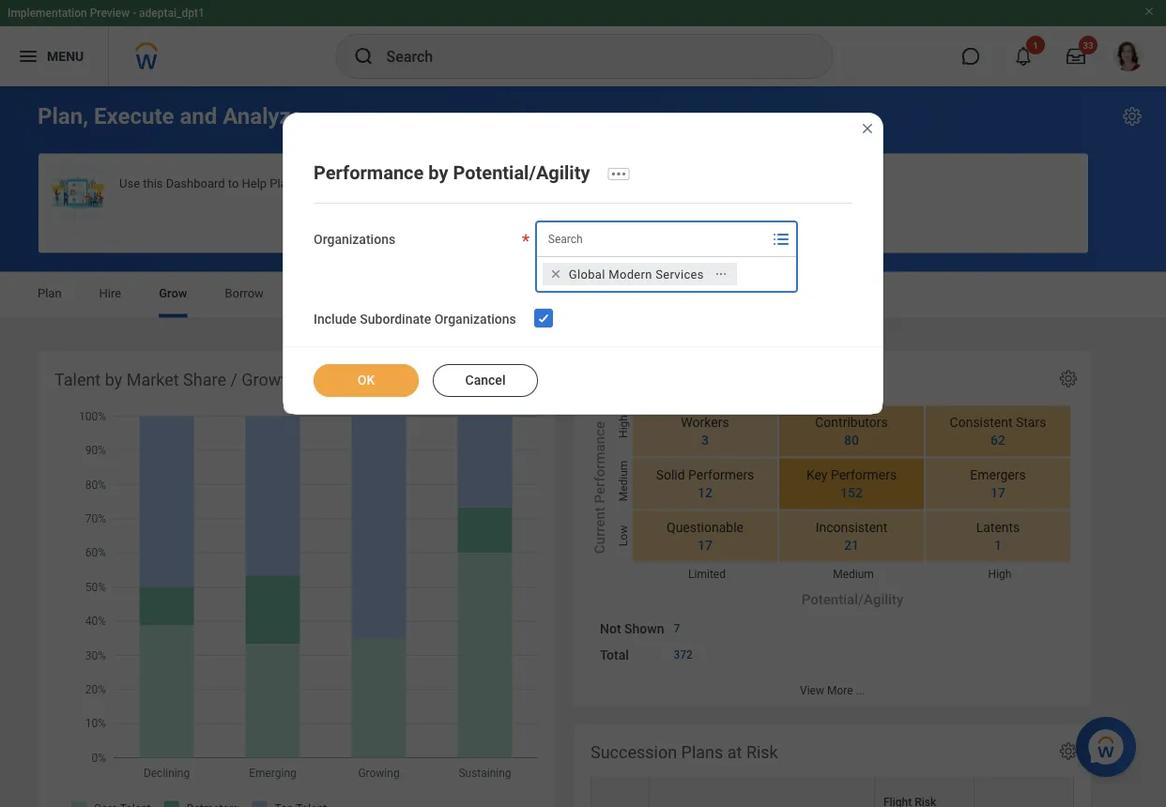 Task type: describe. For each thing, give the bounding box(es) containing it.
your
[[367, 176, 392, 190]]

inconsistent 21
[[816, 520, 888, 553]]

62
[[991, 433, 1006, 448]]

emergers 17
[[970, 467, 1026, 501]]

talent by market share / growth element
[[38, 352, 555, 808]]

cancel
[[465, 373, 506, 388]]

medium
[[833, 568, 874, 581]]

risk
[[746, 743, 778, 762]]

inconsistent
[[816, 520, 888, 536]]

17 for questionable 17
[[698, 538, 713, 553]]

performers for 152
[[831, 467, 897, 483]]

market
[[126, 370, 179, 390]]

12 button
[[686, 484, 715, 502]]

12
[[698, 485, 713, 501]]

7 button
[[674, 621, 683, 636]]

help
[[242, 176, 267, 190]]

/
[[230, 370, 237, 390]]

manage
[[320, 176, 364, 190]]

plan, execute and analyze
[[38, 103, 303, 130]]

use this dashboard to help plan and manage your people
[[119, 176, 432, 190]]

workers
[[681, 415, 729, 430]]

and inside button
[[297, 176, 317, 190]]

people
[[395, 176, 432, 190]]

7
[[674, 622, 680, 635]]

growth
[[242, 370, 296, 390]]

view
[[800, 684, 824, 697]]

global modern services
[[569, 267, 704, 281]]

dashboard
[[166, 176, 225, 190]]

not
[[600, 621, 621, 637]]

3 button
[[690, 432, 712, 449]]

80
[[844, 433, 859, 448]]

share
[[183, 370, 226, 390]]

limited
[[688, 568, 726, 581]]

modern
[[609, 267, 652, 281]]

372
[[674, 648, 693, 661]]

Organizations field
[[537, 223, 796, 257]]

configure this page image
[[1121, 105, 1144, 128]]

17 for emergers 17
[[991, 485, 1006, 501]]

contributors
[[815, 415, 888, 430]]

this
[[143, 176, 163, 190]]

ok button
[[314, 364, 419, 397]]

adeptai_dpt1
[[139, 7, 205, 20]]

hire
[[99, 286, 121, 300]]

shown
[[624, 621, 664, 637]]

0 horizontal spatial and
[[180, 103, 217, 130]]

performance by potential/agility
[[314, 162, 590, 184]]

plan inside tab list
[[38, 286, 62, 300]]

close environment banner image
[[1144, 6, 1155, 17]]

execute
[[94, 103, 174, 130]]

performance by potential/agility dialog
[[283, 113, 884, 415]]

1
[[994, 538, 1002, 553]]

latents 1
[[976, 520, 1020, 553]]

21
[[844, 538, 859, 553]]

preview
[[90, 7, 130, 20]]

1 horizontal spatial organizations
[[434, 312, 516, 327]]

related actions image
[[714, 268, 728, 281]]

performance by potential/agility link
[[314, 162, 590, 184]]

search image
[[353, 45, 375, 68]]

total
[[600, 648, 629, 663]]

succession plans at risk element
[[574, 724, 1091, 808]]

global
[[569, 267, 605, 281]]

analyze
[[223, 103, 303, 130]]

potential/agility inside dialog
[[453, 162, 590, 184]]

plan,
[[38, 103, 88, 130]]

plan inside use this dashboard to help plan and manage your people button
[[270, 176, 294, 190]]

cancel button
[[433, 364, 538, 397]]

80 button
[[833, 432, 862, 449]]

prompts image
[[770, 228, 792, 251]]

questionable 17
[[667, 520, 744, 553]]

plan, execute and analyze main content
[[0, 86, 1166, 808]]

-
[[133, 7, 136, 20]]

consistent stars 62
[[950, 415, 1046, 448]]

include
[[314, 312, 357, 327]]

implementation preview -   adeptai_dpt1 banner
[[0, 0, 1166, 86]]

inbox large image
[[1067, 47, 1085, 66]]

close job requisitions by location image
[[860, 121, 875, 136]]



Task type: vqa. For each thing, say whether or not it's contained in the screenshot.
Availability:
no



Task type: locate. For each thing, give the bounding box(es) containing it.
by for talent
[[105, 370, 122, 390]]

row inside succession plans at risk element
[[591, 778, 1074, 808]]

to
[[228, 176, 239, 190]]

0 vertical spatial by
[[428, 162, 448, 184]]

implementation preview -   adeptai_dpt1
[[8, 7, 205, 20]]

high
[[988, 568, 1012, 581]]

check small image
[[532, 307, 555, 330]]

key performers 152
[[806, 467, 897, 501]]

17 inside emergers 17
[[991, 485, 1006, 501]]

x small image
[[546, 265, 565, 284]]

by inside plan, execute and analyze main content
[[105, 370, 122, 390]]

0 vertical spatial 17 button
[[979, 484, 1008, 502]]

use this dashboard to help plan and manage your people button
[[38, 154, 1088, 253]]

notifications large image
[[1014, 47, 1033, 66]]

global modern services, press delete to clear value. option
[[543, 263, 737, 286]]

potential/agility
[[453, 162, 590, 184], [802, 591, 903, 608]]

tab list inside plan, execute and analyze main content
[[19, 273, 1147, 318]]

organizations down the manage
[[314, 232, 395, 248]]

372 button
[[674, 647, 696, 662]]

17 button down questionable on the bottom right of the page
[[686, 537, 715, 554]]

...
[[856, 684, 865, 697]]

1 vertical spatial 17 button
[[686, 537, 715, 554]]

0 vertical spatial organizations
[[314, 232, 395, 248]]

1 vertical spatial potential/agility
[[802, 591, 903, 608]]

ok
[[358, 373, 375, 388]]

not shown 7
[[600, 621, 680, 637]]

solid performers 12
[[656, 467, 754, 501]]

17 button for questionable 17
[[686, 537, 715, 554]]

62 button
[[979, 432, 1008, 449]]

global modern services element
[[569, 266, 704, 283]]

17 inside questionable 17
[[698, 538, 713, 553]]

by right talent
[[105, 370, 122, 390]]

potential/agility inside plan, execute and analyze main content
[[802, 591, 903, 608]]

succession
[[591, 743, 677, 762]]

17 button for emergers 17
[[979, 484, 1008, 502]]

performance by potential/agility element
[[574, 352, 1091, 706]]

and
[[180, 103, 217, 130], [297, 176, 317, 190]]

succession plans at risk
[[591, 743, 778, 762]]

more
[[827, 684, 853, 697]]

plan right help
[[270, 176, 294, 190]]

performers up 152
[[831, 467, 897, 483]]

plan
[[270, 176, 294, 190], [38, 286, 62, 300]]

questionable
[[667, 520, 744, 536]]

implementation
[[8, 7, 87, 20]]

1 horizontal spatial 17 button
[[979, 484, 1008, 502]]

21 button
[[833, 537, 862, 554]]

1 horizontal spatial plan
[[270, 176, 294, 190]]

workers 3
[[681, 415, 729, 448]]

plans
[[681, 743, 723, 762]]

0 horizontal spatial organizations
[[314, 232, 395, 248]]

0 horizontal spatial plan
[[38, 286, 62, 300]]

by inside dialog
[[428, 162, 448, 184]]

profile logan mcneil element
[[1102, 36, 1155, 77]]

and left the manage
[[297, 176, 317, 190]]

0 vertical spatial and
[[180, 103, 217, 130]]

and left analyze
[[180, 103, 217, 130]]

stars
[[1016, 415, 1046, 430]]

by right your
[[428, 162, 448, 184]]

latents
[[976, 520, 1020, 536]]

tab list
[[19, 273, 1147, 318]]

17 down 'emergers' at the bottom
[[991, 485, 1006, 501]]

3
[[701, 433, 709, 448]]

0 horizontal spatial by
[[105, 370, 122, 390]]

1 vertical spatial by
[[105, 370, 122, 390]]

1 vertical spatial 17
[[698, 538, 713, 553]]

organizations up cancel
[[434, 312, 516, 327]]

1 horizontal spatial performers
[[831, 467, 897, 483]]

1 horizontal spatial and
[[297, 176, 317, 190]]

1 horizontal spatial by
[[428, 162, 448, 184]]

152 button
[[829, 484, 866, 502]]

view more ...
[[800, 684, 865, 697]]

1 vertical spatial organizations
[[434, 312, 516, 327]]

subordinate
[[360, 312, 431, 327]]

tab list containing plan
[[19, 273, 1147, 318]]

at
[[727, 743, 742, 762]]

0 horizontal spatial 17 button
[[686, 537, 715, 554]]

include subordinate organizations
[[314, 312, 516, 327]]

row
[[591, 778, 1074, 808]]

contributors 80
[[815, 415, 888, 448]]

talent
[[54, 370, 101, 390]]

152
[[840, 485, 863, 501]]

performance
[[314, 162, 424, 184]]

2 performers from the left
[[831, 467, 897, 483]]

1 button
[[983, 537, 1005, 554]]

0 horizontal spatial potential/agility
[[453, 162, 590, 184]]

0 horizontal spatial 17
[[698, 538, 713, 553]]

17 button
[[979, 484, 1008, 502], [686, 537, 715, 554]]

17 button down 'emergers' at the bottom
[[979, 484, 1008, 502]]

solid
[[656, 467, 685, 483]]

key
[[806, 467, 828, 483]]

grow
[[159, 286, 187, 300]]

17 down questionable on the bottom right of the page
[[698, 538, 713, 553]]

performers up 12
[[688, 467, 754, 483]]

borrow
[[225, 286, 264, 300]]

0 horizontal spatial performers
[[688, 467, 754, 483]]

1 horizontal spatial 17
[[991, 485, 1006, 501]]

1 vertical spatial and
[[297, 176, 317, 190]]

view more ... link
[[574, 675, 1091, 706]]

performers inside key performers 152
[[831, 467, 897, 483]]

0 vertical spatial potential/agility
[[453, 162, 590, 184]]

performers
[[688, 467, 754, 483], [831, 467, 897, 483]]

talent by market share / growth
[[54, 370, 296, 390]]

1 performers from the left
[[688, 467, 754, 483]]

consistent
[[950, 415, 1013, 430]]

performers inside solid performers 12
[[688, 467, 754, 483]]

by for performance
[[428, 162, 448, 184]]

17
[[991, 485, 1006, 501], [698, 538, 713, 553]]

organizations
[[314, 232, 395, 248], [434, 312, 516, 327]]

0 vertical spatial 17
[[991, 485, 1006, 501]]

emergers
[[970, 467, 1026, 483]]

by
[[428, 162, 448, 184], [105, 370, 122, 390]]

use
[[119, 176, 140, 190]]

0 vertical spatial plan
[[270, 176, 294, 190]]

1 horizontal spatial potential/agility
[[802, 591, 903, 608]]

services
[[656, 267, 704, 281]]

performers for 12
[[688, 467, 754, 483]]

1 vertical spatial plan
[[38, 286, 62, 300]]

plan left hire
[[38, 286, 62, 300]]



